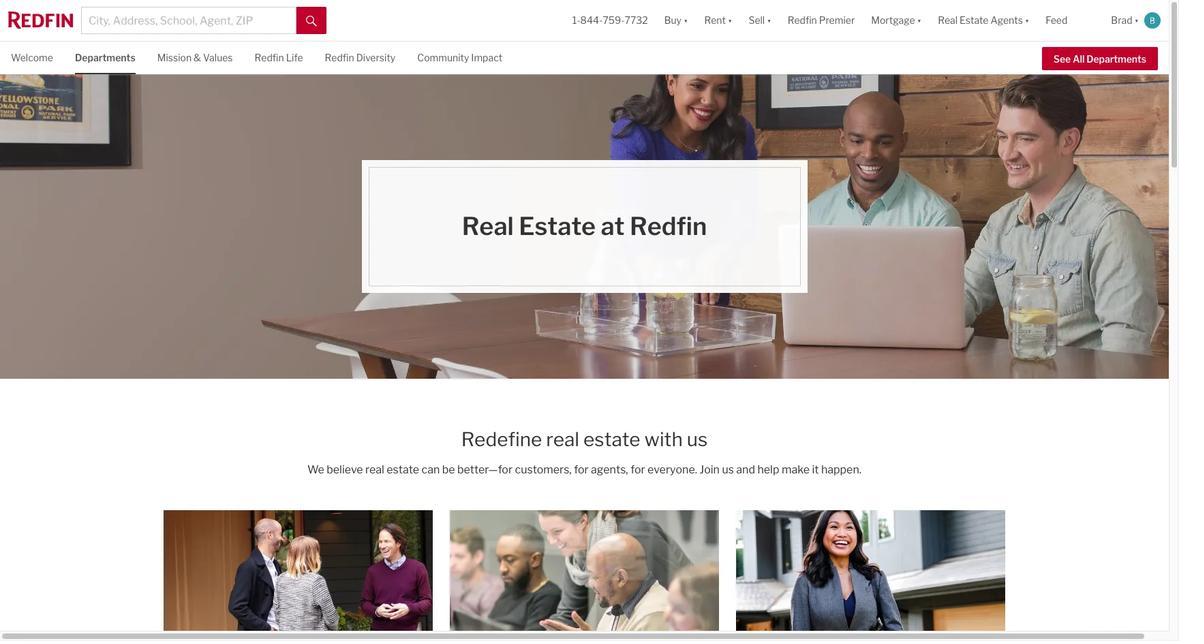 Task type: locate. For each thing, give the bounding box(es) containing it.
us left and
[[722, 463, 734, 476]]

rent ▾ button
[[696, 0, 741, 41]]

all
[[1073, 53, 1085, 65]]

redfin right 'at'
[[630, 211, 707, 241]]

redfin for redfin premier
[[788, 15, 817, 26]]

estate left 'at'
[[519, 211, 596, 241]]

for
[[574, 463, 589, 476], [631, 463, 645, 476]]

redfin life link
[[255, 42, 303, 73]]

1 horizontal spatial departments
[[1087, 53, 1146, 65]]

with
[[645, 428, 683, 451]]

redefine real estate with us
[[461, 428, 708, 451]]

844-
[[580, 15, 603, 26]]

be
[[442, 463, 455, 476]]

▾ right brad
[[1135, 15, 1139, 26]]

premier
[[819, 15, 855, 26]]

1 horizontal spatial for
[[631, 463, 645, 476]]

1 vertical spatial real
[[365, 463, 384, 476]]

estate
[[584, 428, 640, 451], [387, 463, 419, 476]]

1 vertical spatial us
[[722, 463, 734, 476]]

estate for agents
[[960, 15, 989, 26]]

real up customers,
[[546, 428, 579, 451]]

everyone.
[[648, 463, 697, 476]]

at
[[601, 211, 625, 241]]

mission & values link
[[157, 42, 233, 73]]

real estate support roles image
[[450, 510, 719, 641]]

departments inside button
[[1087, 53, 1146, 65]]

▾ right rent
[[728, 15, 732, 26]]

▾ for brad ▾
[[1135, 15, 1139, 26]]

estate
[[960, 15, 989, 26], [519, 211, 596, 241]]

real right believe
[[365, 463, 384, 476]]

3 ▾ from the left
[[767, 15, 771, 26]]

real inside "dropdown button"
[[938, 15, 958, 26]]

estate inside "dropdown button"
[[960, 15, 989, 26]]

help
[[758, 463, 779, 476]]

City, Address, School, Agent, ZIP search field
[[81, 7, 297, 34]]

sell
[[749, 15, 765, 26]]

1 horizontal spatial real
[[546, 428, 579, 451]]

redfin left the diversity
[[325, 52, 354, 63]]

▾ right agents at top right
[[1025, 15, 1030, 26]]

sell ▾
[[749, 15, 771, 26]]

departments
[[75, 52, 136, 63], [1087, 53, 1146, 65]]

1 ▾ from the left
[[684, 15, 688, 26]]

▾ right buy
[[684, 15, 688, 26]]

0 horizontal spatial departments
[[75, 52, 136, 63]]

customers,
[[515, 463, 572, 476]]

agents,
[[591, 463, 628, 476]]

0 vertical spatial estate
[[960, 15, 989, 26]]

▾ right sell
[[767, 15, 771, 26]]

redfin left premier at the top right of page
[[788, 15, 817, 26]]

for left agents,
[[574, 463, 589, 476]]

▾ right mortgage
[[917, 15, 922, 26]]

1 horizontal spatial estate
[[584, 428, 640, 451]]

1 horizontal spatial real
[[938, 15, 958, 26]]

1 for from the left
[[574, 463, 589, 476]]

us up the join
[[687, 428, 708, 451]]

0 horizontal spatial for
[[574, 463, 589, 476]]

real estate agents ▾ button
[[930, 0, 1038, 41]]

real estate agents image
[[163, 510, 433, 641]]

happen.
[[821, 463, 862, 476]]

mortgage ▾ button
[[863, 0, 930, 41]]

redfin diversity
[[325, 52, 396, 63]]

759-
[[603, 15, 625, 26]]

redfin left life
[[255, 52, 284, 63]]

make
[[782, 463, 810, 476]]

redfin inside redfin premier button
[[788, 15, 817, 26]]

estate up agents,
[[584, 428, 640, 451]]

0 horizontal spatial estate
[[387, 463, 419, 476]]

redfin inside redfin life link
[[255, 52, 284, 63]]

we believe real estate can be better—for customers, for agents, for everyone. join us and help make it happen.
[[307, 463, 862, 476]]

estate left agents at top right
[[960, 15, 989, 26]]

5 ▾ from the left
[[1025, 15, 1030, 26]]

▾
[[684, 15, 688, 26], [728, 15, 732, 26], [767, 15, 771, 26], [917, 15, 922, 26], [1025, 15, 1030, 26], [1135, 15, 1139, 26]]

us
[[687, 428, 708, 451], [722, 463, 734, 476]]

can
[[422, 463, 440, 476]]

real
[[546, 428, 579, 451], [365, 463, 384, 476]]

redfin for redfin diversity
[[325, 52, 354, 63]]

0 vertical spatial us
[[687, 428, 708, 451]]

redfin inside redfin diversity link
[[325, 52, 354, 63]]

departments link
[[75, 42, 136, 73]]

estate left can
[[387, 463, 419, 476]]

0 vertical spatial real
[[938, 15, 958, 26]]

real
[[938, 15, 958, 26], [462, 211, 514, 241]]

redfin
[[788, 15, 817, 26], [255, 52, 284, 63], [325, 52, 354, 63], [630, 211, 707, 241]]

submit search image
[[306, 15, 317, 26]]

redfin premier
[[788, 15, 855, 26]]

▾ for mortgage ▾
[[917, 15, 922, 26]]

brad ▾
[[1111, 15, 1139, 26]]

it
[[812, 463, 819, 476]]

6 ▾ from the left
[[1135, 15, 1139, 26]]

▾ inside "dropdown button"
[[1025, 15, 1030, 26]]

0 horizontal spatial real
[[462, 211, 514, 241]]

0 horizontal spatial estate
[[519, 211, 596, 241]]

4 ▾ from the left
[[917, 15, 922, 26]]

redefine
[[461, 428, 542, 451]]

7732
[[625, 15, 648, 26]]

for right agents,
[[631, 463, 645, 476]]

sell ▾ button
[[741, 0, 780, 41]]

1 vertical spatial real
[[462, 211, 514, 241]]

join
[[700, 463, 720, 476]]

1 vertical spatial estate
[[519, 211, 596, 241]]

mission
[[157, 52, 192, 63]]

2 ▾ from the left
[[728, 15, 732, 26]]

1 horizontal spatial estate
[[960, 15, 989, 26]]

real estate agents ▾ link
[[938, 0, 1030, 41]]

mortgage
[[871, 15, 915, 26]]

0 horizontal spatial us
[[687, 428, 708, 451]]

and
[[736, 463, 755, 476]]



Task type: vqa. For each thing, say whether or not it's contained in the screenshot.
Reset to the bottom
no



Task type: describe. For each thing, give the bounding box(es) containing it.
real estate at redfin
[[462, 211, 707, 241]]

we
[[307, 463, 324, 476]]

feed button
[[1038, 0, 1103, 41]]

sell ▾ button
[[749, 0, 771, 41]]

real for real estate agents ▾
[[938, 15, 958, 26]]

brad
[[1111, 15, 1133, 26]]

better—for
[[457, 463, 513, 476]]

0 vertical spatial real
[[546, 428, 579, 451]]

▾ for rent ▾
[[728, 15, 732, 26]]

rent ▾
[[704, 15, 732, 26]]

0 vertical spatial estate
[[584, 428, 640, 451]]

1-
[[572, 15, 580, 26]]

rent ▾ button
[[704, 0, 732, 41]]

estate for at
[[519, 211, 596, 241]]

see all departments button
[[1042, 47, 1158, 70]]

believe
[[327, 463, 363, 476]]

2 for from the left
[[631, 463, 645, 476]]

welcome
[[11, 52, 53, 63]]

associate agents image
[[736, 510, 1005, 641]]

▾ for buy ▾
[[684, 15, 688, 26]]

0 horizontal spatial real
[[365, 463, 384, 476]]

buy ▾ button
[[656, 0, 696, 41]]

life
[[286, 52, 303, 63]]

redfin premier button
[[780, 0, 863, 41]]

diversity
[[356, 52, 396, 63]]

real for real estate at redfin
[[462, 211, 514, 241]]

mortgage ▾
[[871, 15, 922, 26]]

community impact
[[417, 52, 502, 63]]

1 horizontal spatial us
[[722, 463, 734, 476]]

feed
[[1046, 15, 1068, 26]]

1-844-759-7732 link
[[572, 15, 648, 26]]

1 vertical spatial estate
[[387, 463, 419, 476]]

values
[[203, 52, 233, 63]]

1-844-759-7732
[[572, 15, 648, 26]]

community
[[417, 52, 469, 63]]

▾ for sell ▾
[[767, 15, 771, 26]]

redfin for redfin life
[[255, 52, 284, 63]]

buy ▾
[[664, 15, 688, 26]]

user photo image
[[1144, 12, 1161, 29]]

welcome link
[[11, 42, 53, 73]]

buy ▾ button
[[664, 0, 688, 41]]

&
[[194, 52, 201, 63]]

community impact link
[[417, 42, 502, 73]]

redfin life
[[255, 52, 303, 63]]

see
[[1054, 53, 1071, 65]]

see all departments
[[1054, 53, 1146, 65]]

agents
[[991, 15, 1023, 26]]

impact
[[471, 52, 502, 63]]

mission & values
[[157, 52, 233, 63]]

real estate agents ▾
[[938, 15, 1030, 26]]

mortgage ▾ button
[[871, 0, 922, 41]]

buy
[[664, 15, 682, 26]]

rent
[[704, 15, 726, 26]]

redfin diversity link
[[325, 42, 396, 73]]



